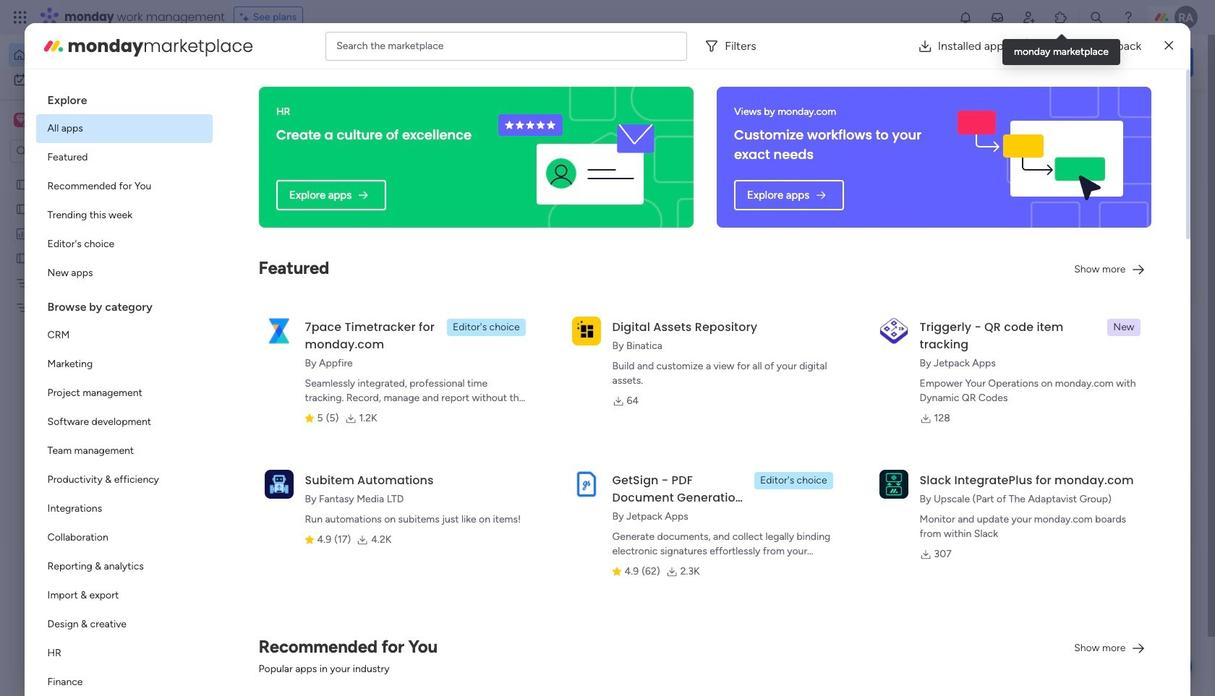 Task type: describe. For each thing, give the bounding box(es) containing it.
ruby anderson image
[[1175, 6, 1198, 29]]

public board image inside quick search results list box
[[242, 264, 258, 280]]

invite members image
[[1022, 10, 1037, 25]]

help center element
[[977, 415, 1194, 473]]

see plans image
[[240, 9, 253, 25]]

2 workspace image from the left
[[16, 112, 26, 128]]

notifications image
[[959, 10, 973, 25]]

public dashboard image
[[15, 226, 29, 240]]

Search in workspace field
[[30, 143, 121, 160]]

1 vertical spatial monday marketplace image
[[42, 34, 65, 58]]

help image
[[1122, 10, 1136, 25]]

1 workspace image from the left
[[14, 112, 28, 128]]

1 banner logo image from the left
[[488, 87, 677, 228]]

select product image
[[13, 10, 27, 25]]



Task type: vqa. For each thing, say whether or not it's contained in the screenshot.
left banner logo
yes



Task type: locate. For each thing, give the bounding box(es) containing it.
banner logo image
[[488, 87, 677, 228], [947, 87, 1135, 228]]

0 vertical spatial public board image
[[15, 177, 29, 191]]

component image
[[292, 658, 305, 671]]

getting started element
[[977, 346, 1194, 403]]

1 vertical spatial heading
[[36, 288, 212, 321]]

option
[[9, 43, 176, 67], [9, 68, 176, 91], [36, 114, 212, 143], [36, 143, 212, 172], [0, 171, 185, 174], [36, 172, 212, 201], [36, 201, 212, 230], [36, 230, 212, 259], [36, 259, 212, 288], [36, 321, 212, 350], [36, 350, 212, 379], [36, 379, 212, 408], [36, 408, 212, 437], [36, 437, 212, 466], [36, 466, 212, 495], [36, 495, 212, 524], [36, 524, 212, 553], [36, 553, 212, 582], [36, 582, 212, 611], [36, 611, 212, 640], [36, 640, 212, 669], [36, 669, 212, 697]]

search everything image
[[1090, 10, 1104, 25]]

dapulse x slim image
[[1165, 37, 1174, 55]]

app logo image
[[265, 317, 293, 346], [572, 317, 601, 346], [880, 317, 909, 346], [265, 470, 293, 499], [572, 470, 601, 499], [880, 470, 909, 499]]

workspace image
[[14, 112, 28, 128], [16, 112, 26, 128]]

2 heading from the top
[[36, 288, 212, 321]]

quick search results list box
[[224, 135, 942, 504]]

heading
[[36, 81, 212, 114], [36, 288, 212, 321]]

public board image
[[15, 177, 29, 191], [15, 202, 29, 216]]

contact sales element
[[977, 484, 1194, 542]]

templates image image
[[990, 109, 1181, 209]]

v2 bolt switch image
[[1101, 54, 1110, 70]]

1 horizontal spatial banner logo image
[[947, 87, 1135, 228]]

0 vertical spatial monday marketplace image
[[1054, 10, 1069, 25]]

1 heading from the top
[[36, 81, 212, 114]]

workspace image
[[247, 637, 282, 672], [256, 641, 273, 668]]

1 horizontal spatial public board image
[[242, 264, 258, 280]]

public board image
[[15, 251, 29, 265], [242, 264, 258, 280]]

0 horizontal spatial banner logo image
[[488, 87, 677, 228]]

update feed image
[[991, 10, 1005, 25]]

monday marketplace image
[[1054, 10, 1069, 25], [42, 34, 65, 58]]

list box
[[36, 81, 212, 697], [0, 169, 185, 515]]

2 public board image from the top
[[15, 202, 29, 216]]

0 horizontal spatial monday marketplace image
[[42, 34, 65, 58]]

1 vertical spatial public board image
[[15, 202, 29, 216]]

workspace selection element
[[14, 111, 121, 130]]

1 public board image from the top
[[15, 177, 29, 191]]

1 horizontal spatial monday marketplace image
[[1054, 10, 1069, 25]]

0 horizontal spatial public board image
[[15, 251, 29, 265]]

2 banner logo image from the left
[[947, 87, 1135, 228]]

v2 user feedback image
[[989, 54, 999, 70]]

0 vertical spatial heading
[[36, 81, 212, 114]]



